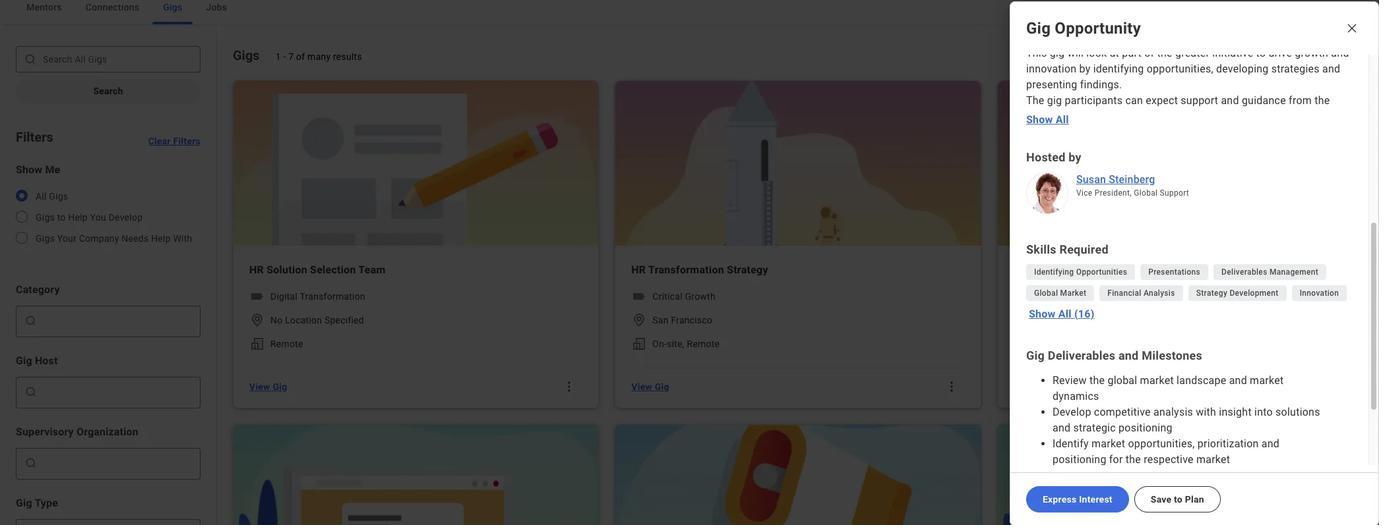 Task type: describe. For each thing, give the bounding box(es) containing it.
market up for
[[1092, 438, 1126, 451]]

search image for category
[[24, 315, 38, 328]]

search image for supervisory organization
[[24, 457, 38, 470]]

san
[[653, 315, 669, 326]]

1 remote from the left
[[271, 339, 303, 350]]

show all
[[1027, 113, 1069, 126]]

2 vertical spatial gig
[[1125, 110, 1140, 123]]

and down growth
[[1323, 63, 1341, 75]]

view for solution
[[249, 382, 270, 393]]

gig type
[[16, 497, 58, 510]]

interest
[[1080, 495, 1113, 505]]

jobs
[[206, 2, 227, 13]]

drive
[[1269, 47, 1293, 59]]

this gig will look at part of the greater initiative to drive growth and innovation by identifying opportunities, developing strategies and presenting findings. the gig participants can expect support and guidance from the host throughout the gig and the opportunity to explore a different career in strategy or product.
[[1027, 47, 1353, 139]]

gigs for gigs to help you develop
[[36, 212, 55, 223]]

hr for hr solution selection team
[[249, 264, 264, 276]]

category element for hr transformation strategy
[[632, 289, 647, 305]]

express interest button
[[1027, 487, 1129, 513]]

(16)
[[1075, 308, 1095, 321]]

to up your
[[57, 212, 66, 223]]

into
[[1255, 406, 1273, 419]]

the
[[1027, 94, 1045, 107]]

milestones
[[1142, 349, 1203, 363]]

opportunities
[[1077, 268, 1128, 277]]

analysis
[[1144, 289, 1176, 298]]

needs
[[122, 234, 149, 244]]

show all button
[[1021, 112, 1075, 127]]

digital
[[271, 292, 298, 302]]

view for transformation
[[632, 382, 653, 393]]

view gig for solution
[[249, 382, 287, 393]]

show for show all (16)
[[1029, 308, 1056, 321]]

market up into
[[1250, 375, 1284, 387]]

3 view gig button from the left
[[1009, 374, 1057, 401]]

strategic
[[1074, 422, 1116, 435]]

greater
[[1176, 47, 1210, 59]]

1 web page image from the left
[[234, 426, 599, 526]]

staffing image
[[249, 337, 265, 352]]

growth
[[1295, 47, 1329, 59]]

show all (16)
[[1029, 308, 1095, 321]]

guidance
[[1242, 94, 1287, 107]]

from
[[1289, 94, 1312, 107]]

global inside susan steinberg vice president, global support
[[1134, 189, 1158, 198]]

susan steinberg vice president, global support
[[1077, 174, 1190, 198]]

connections
[[86, 2, 139, 13]]

staffing image for innovation:
[[1014, 337, 1030, 352]]

innovation: product strategy and operation
[[1014, 264, 1225, 276]]

can
[[1126, 94, 1143, 107]]

staffing element for hr solution selection team
[[249, 337, 265, 352]]

me
[[45, 164, 60, 176]]

category image
[[1014, 289, 1030, 305]]

participants
[[1065, 94, 1123, 107]]

show for show me
[[16, 164, 42, 176]]

all for show all
[[1056, 113, 1069, 126]]

gig deliverables and milestones
[[1027, 349, 1203, 363]]

host
[[35, 355, 58, 368]]

category element for innovation: product strategy and operation
[[1014, 289, 1030, 305]]

pencil and paper image
[[234, 81, 599, 246]]

-
[[283, 51, 286, 62]]

and up insight
[[1230, 375, 1248, 387]]

strategy development
[[1197, 289, 1279, 298]]

location image for hr transformation strategy
[[632, 313, 647, 329]]

location element for hr solution selection team
[[249, 313, 265, 329]]

product.
[[1126, 126, 1166, 139]]

solution
[[267, 264, 307, 276]]

type
[[35, 497, 58, 510]]

search button
[[16, 78, 201, 104]]

1 vertical spatial positioning
[[1053, 454, 1107, 466]]

show all (16) button
[[1027, 308, 1100, 321]]

hr for hr transformation strategy
[[632, 264, 646, 276]]

clear
[[148, 136, 171, 146]]

category image for hr solution selection team
[[249, 289, 265, 305]]

7
[[289, 51, 294, 62]]

prioritization
[[1198, 438, 1259, 451]]

specified for selection
[[325, 315, 364, 326]]

gigs your company needs help with
[[36, 234, 192, 244]]

the up the "different"
[[1315, 94, 1330, 107]]

your
[[57, 234, 77, 244]]

team
[[359, 264, 386, 276]]

financial
[[1108, 289, 1142, 298]]

a
[[1290, 110, 1296, 123]]

location for solution
[[285, 315, 322, 326]]

wdres.tm.general.rocketshipastronaut image for hr transformation strategy
[[616, 81, 981, 246]]

skills
[[1027, 243, 1057, 257]]

0 horizontal spatial innovation
[[1076, 292, 1121, 302]]

gig host
[[16, 355, 58, 368]]

respective
[[1144, 454, 1194, 466]]

financial analysis
[[1108, 289, 1176, 298]]

and down x image
[[1332, 47, 1350, 59]]

no location specified for solution
[[271, 315, 364, 326]]

host
[[1027, 110, 1048, 123]]

supervisory
[[16, 426, 74, 439]]

3 view from the left
[[1014, 382, 1035, 393]]

to inside 'save to plan' button
[[1175, 495, 1183, 505]]

in
[[1060, 126, 1069, 139]]

mentors
[[26, 2, 62, 13]]

1 vertical spatial gig
[[1048, 94, 1063, 107]]

growth
[[685, 292, 716, 302]]

0 vertical spatial deliverables
[[1222, 268, 1268, 277]]

business innovation
[[1035, 292, 1121, 302]]

findings.
[[1081, 79, 1123, 91]]

location element for hr transformation strategy
[[632, 313, 647, 329]]

0 horizontal spatial of
[[296, 51, 305, 62]]

strategies
[[1272, 63, 1320, 75]]

location element for innovation: product strategy and operation
[[1014, 313, 1030, 329]]

no location specified for product
[[1035, 315, 1129, 326]]

innovation
[[1027, 63, 1077, 75]]

2 remote from the left
[[687, 339, 720, 350]]

review
[[1053, 375, 1087, 387]]

global market
[[1035, 289, 1087, 298]]

analysis
[[1154, 406, 1194, 419]]

no for hr
[[271, 315, 283, 326]]

1 vertical spatial all
[[36, 191, 47, 202]]

explore
[[1252, 110, 1288, 123]]

1 horizontal spatial help
[[151, 234, 171, 244]]

initiative
[[1213, 47, 1254, 59]]

develop inside review the global market landscape and market dynamics develop competitive analysis with insight into solutions and strategic positioning identify market opportunities, prioritization and positioning for the respective market
[[1053, 406, 1092, 419]]

competitive
[[1095, 406, 1151, 419]]

the down expect
[[1163, 110, 1179, 123]]

product
[[1071, 264, 1110, 276]]

of inside this gig will look at part of the greater initiative to drive growth and innovation by identifying opportunities, developing strategies and presenting findings. the gig participants can expect support and guidance from the host throughout the gig and the opportunity to explore a different career in strategy or product.
[[1145, 47, 1155, 59]]

specified for strategy
[[1089, 315, 1129, 326]]

wdres.tm.general.rocketshipastronaut image for innovation: product strategy and operation
[[998, 81, 1363, 246]]

the left greater
[[1158, 47, 1173, 59]]

with
[[173, 234, 192, 244]]

clear filters
[[148, 136, 201, 146]]

career
[[1027, 126, 1057, 139]]

developing
[[1217, 63, 1269, 75]]

show for show all
[[1027, 113, 1053, 126]]

strategy for transformation
[[727, 264, 768, 276]]



Task type: vqa. For each thing, say whether or not it's contained in the screenshot.
global market
yes



Task type: locate. For each thing, give the bounding box(es) containing it.
and down into
[[1262, 438, 1280, 451]]

1 vertical spatial global
[[1035, 289, 1059, 298]]

0 horizontal spatial strategy
[[727, 264, 768, 276]]

2 staffing image from the left
[[1014, 337, 1030, 352]]

no for innovation:
[[1035, 315, 1047, 326]]

positioning down "identify"
[[1053, 454, 1107, 466]]

staffing element
[[249, 337, 265, 352], [632, 337, 647, 352], [1014, 337, 1030, 352]]

no right location image
[[1035, 315, 1047, 326]]

global down steinberg
[[1134, 189, 1158, 198]]

express interest
[[1043, 495, 1113, 505]]

view gig button for solution
[[244, 374, 293, 401]]

gigs down me
[[49, 191, 68, 202]]

2 vertical spatial show
[[1029, 308, 1056, 321]]

opportunities, inside review the global market landscape and market dynamics develop competitive analysis with insight into solutions and strategic positioning identify market opportunities, prioritization and positioning for the respective market
[[1129, 438, 1195, 451]]

0 horizontal spatial staffing image
[[632, 337, 647, 352]]

0 horizontal spatial no
[[271, 315, 283, 326]]

1 vertical spatial by
[[1069, 150, 1082, 164]]

specified down financial on the bottom of page
[[1089, 315, 1129, 326]]

0 horizontal spatial develop
[[109, 212, 143, 223]]

location element left san
[[632, 313, 647, 329]]

gigs button
[[153, 0, 193, 24]]

location
[[285, 315, 322, 326], [1050, 315, 1087, 326]]

filters inside button
[[173, 136, 201, 146]]

this
[[1027, 47, 1047, 59]]

tab list
[[0, 0, 1380, 25]]

gigs left your
[[36, 234, 55, 244]]

2 location element from the left
[[632, 313, 647, 329]]

category element
[[249, 289, 265, 305], [632, 289, 647, 305], [1014, 289, 1030, 305]]

1 horizontal spatial staffing element
[[632, 337, 647, 352]]

tab list containing mentors
[[0, 0, 1380, 25]]

transformation for digital
[[300, 292, 365, 302]]

search image
[[24, 53, 37, 66], [24, 315, 38, 328], [24, 457, 38, 470]]

digital transformation
[[271, 292, 365, 302]]

x image
[[1346, 22, 1359, 35]]

view
[[249, 382, 270, 393], [632, 382, 653, 393], [1014, 382, 1035, 393]]

many
[[308, 51, 331, 62]]

deliverables
[[1222, 268, 1268, 277], [1048, 349, 1116, 363]]

gigs
[[163, 2, 182, 13], [233, 48, 260, 63], [49, 191, 68, 202], [36, 212, 55, 223], [36, 234, 55, 244]]

2 web page image from the left
[[998, 426, 1363, 526]]

transformation
[[649, 264, 724, 276], [300, 292, 365, 302]]

no down digital
[[271, 315, 283, 326]]

0 vertical spatial opportunities,
[[1147, 63, 1214, 75]]

0 vertical spatial by
[[1080, 63, 1091, 75]]

0 horizontal spatial view gig
[[249, 382, 287, 393]]

results
[[333, 51, 362, 62]]

by down will
[[1080, 63, 1091, 75]]

to left the plan
[[1175, 495, 1183, 505]]

global down identifying on the right
[[1035, 289, 1059, 298]]

1 category image from the left
[[249, 289, 265, 305]]

market
[[1141, 375, 1174, 387], [1250, 375, 1284, 387], [1092, 438, 1126, 451], [1197, 454, 1231, 466]]

1 horizontal spatial transformation
[[649, 264, 724, 276]]

2 horizontal spatial view gig button
[[1009, 374, 1057, 401]]

1 staffing element from the left
[[249, 337, 265, 352]]

all up in
[[1056, 113, 1069, 126]]

1 horizontal spatial wdres.tm.general.rocketshipastronaut image
[[998, 81, 1363, 246]]

location image
[[249, 313, 265, 329], [632, 313, 647, 329]]

0 vertical spatial gig
[[1050, 47, 1065, 59]]

solutions
[[1276, 406, 1321, 419]]

will
[[1068, 47, 1084, 59]]

2 horizontal spatial strategy
[[1197, 289, 1228, 298]]

view gig left review
[[1014, 382, 1052, 393]]

1 horizontal spatial no
[[1035, 315, 1047, 326]]

1 horizontal spatial specified
[[1089, 315, 1129, 326]]

opportunities,
[[1147, 63, 1214, 75], [1129, 438, 1195, 451]]

view gig button for transformation
[[626, 374, 675, 401]]

category element for hr solution selection team
[[249, 289, 265, 305]]

gig down can
[[1125, 110, 1140, 123]]

opportunities, inside this gig will look at part of the greater initiative to drive growth and innovation by identifying opportunities, developing strategies and presenting findings. the gig participants can expect support and guidance from the host throughout the gig and the opportunity to explore a different career in strategy or product.
[[1147, 63, 1214, 75]]

you
[[90, 212, 106, 223]]

show inside button
[[1027, 113, 1053, 126]]

no location specified down digital transformation
[[271, 315, 364, 326]]

0 horizontal spatial category image
[[249, 289, 265, 305]]

1 horizontal spatial filters
[[173, 136, 201, 146]]

1 vertical spatial show
[[16, 164, 42, 176]]

the left global on the right bottom of the page
[[1090, 375, 1105, 387]]

1 vertical spatial develop
[[1053, 406, 1092, 419]]

location down digital transformation
[[285, 315, 322, 326]]

1 horizontal spatial web page image
[[998, 426, 1363, 526]]

strategy for product
[[1113, 264, 1154, 276]]

for
[[1110, 454, 1123, 466]]

to
[[1257, 47, 1266, 59], [1240, 110, 1249, 123], [57, 212, 66, 223], [1175, 495, 1183, 505]]

positioning down competitive
[[1119, 422, 1173, 435]]

1 horizontal spatial global
[[1134, 189, 1158, 198]]

2 vertical spatial search image
[[24, 457, 38, 470]]

selection
[[310, 264, 356, 276]]

market down milestones
[[1141, 375, 1174, 387]]

develop
[[109, 212, 143, 223], [1053, 406, 1092, 419]]

transformation for hr
[[649, 264, 724, 276]]

gig down presenting in the top right of the page
[[1048, 94, 1063, 107]]

0 horizontal spatial deliverables
[[1048, 349, 1116, 363]]

at
[[1110, 47, 1120, 59]]

0 horizontal spatial filters
[[16, 129, 53, 145]]

no
[[271, 315, 283, 326], [1035, 315, 1047, 326]]

0 vertical spatial search image
[[24, 53, 37, 66]]

and up 'product.'
[[1143, 110, 1161, 123]]

all down show me at top left
[[36, 191, 47, 202]]

operation
[[1177, 264, 1225, 276]]

2 horizontal spatial view gig
[[1014, 382, 1052, 393]]

and up global on the right bottom of the page
[[1119, 349, 1139, 363]]

1 - 7 of many results
[[276, 51, 362, 62]]

2 view gig from the left
[[632, 382, 670, 393]]

1 horizontal spatial view gig
[[632, 382, 670, 393]]

gigs left 1
[[233, 48, 260, 63]]

mentors button
[[16, 0, 72, 24]]

to left drive at the top right of the page
[[1257, 47, 1266, 59]]

0 vertical spatial develop
[[109, 212, 143, 223]]

and up analysis
[[1157, 264, 1175, 276]]

1
[[276, 51, 281, 62]]

2 view gig button from the left
[[626, 374, 675, 401]]

help left with
[[151, 234, 171, 244]]

2 category image from the left
[[632, 289, 647, 305]]

remote
[[271, 339, 303, 350], [687, 339, 720, 350]]

1 vertical spatial opportunities,
[[1129, 438, 1195, 451]]

1 horizontal spatial positioning
[[1119, 422, 1173, 435]]

0 horizontal spatial help
[[68, 212, 88, 223]]

gigs left jobs in the top left of the page
[[163, 2, 182, 13]]

deliverables up review
[[1048, 349, 1116, 363]]

category element left critical
[[632, 289, 647, 305]]

location for product
[[1050, 315, 1087, 326]]

1 horizontal spatial location image
[[632, 313, 647, 329]]

1 horizontal spatial staffing image
[[1014, 337, 1030, 352]]

on-
[[653, 339, 667, 350]]

3 location element from the left
[[1014, 313, 1030, 329]]

identify
[[1053, 438, 1089, 451]]

all inside show all button
[[1056, 113, 1069, 126]]

expect
[[1146, 94, 1179, 107]]

develop down dynamics
[[1053, 406, 1092, 419]]

1 horizontal spatial develop
[[1053, 406, 1092, 419]]

0 vertical spatial positioning
[[1119, 422, 1173, 435]]

2 no from the left
[[1035, 315, 1047, 326]]

hr solution selection team
[[249, 264, 386, 276]]

1 no location specified from the left
[[271, 315, 364, 326]]

remote down francisco
[[687, 339, 720, 350]]

staffing image down location image
[[1014, 337, 1030, 352]]

0 vertical spatial transformation
[[649, 264, 724, 276]]

gig up 'innovation' at the top right of page
[[1050, 47, 1065, 59]]

0 horizontal spatial hr
[[249, 264, 264, 276]]

deliverables management
[[1222, 268, 1319, 277]]

location image left san
[[632, 313, 647, 329]]

show left me
[[16, 164, 42, 176]]

gigs for gigs button
[[163, 2, 182, 13]]

or
[[1113, 126, 1123, 139]]

Search All Gigs text field
[[16, 46, 201, 73]]

develop up needs
[[109, 212, 143, 223]]

0 horizontal spatial transformation
[[300, 292, 365, 302]]

management
[[1270, 268, 1319, 277]]

1 horizontal spatial view
[[632, 382, 653, 393]]

business
[[1035, 292, 1074, 302]]

and up "identify"
[[1053, 422, 1071, 435]]

supervisory organization
[[16, 426, 138, 439]]

1 horizontal spatial of
[[1145, 47, 1155, 59]]

the right for
[[1126, 454, 1142, 466]]

category image left critical
[[632, 289, 647, 305]]

category image left digital
[[249, 289, 265, 305]]

category image
[[249, 289, 265, 305], [632, 289, 647, 305]]

remote right staffing image
[[271, 339, 303, 350]]

specified down digital transformation
[[325, 315, 364, 326]]

no location specified
[[271, 315, 364, 326], [1035, 315, 1129, 326]]

presentations
[[1149, 268, 1201, 277]]

0 horizontal spatial category element
[[249, 289, 265, 305]]

company
[[79, 234, 119, 244]]

1 location from the left
[[285, 315, 322, 326]]

by up 'susan'
[[1069, 150, 1082, 164]]

connections button
[[75, 0, 150, 24]]

staffing image for hr
[[632, 337, 647, 352]]

strategy inside gig opportunity dialog
[[1197, 289, 1228, 298]]

to left the explore
[[1240, 110, 1249, 123]]

gigs for gigs your company needs help with
[[36, 234, 55, 244]]

0 horizontal spatial positioning
[[1053, 454, 1107, 466]]

search
[[93, 86, 123, 96]]

1 horizontal spatial innovation
[[1300, 289, 1340, 298]]

1 hr from the left
[[249, 264, 264, 276]]

identifying
[[1035, 268, 1075, 277]]

gig opportunity dialog
[[1010, 1, 1380, 526]]

1 horizontal spatial location
[[1050, 315, 1087, 326]]

site,
[[667, 339, 685, 350]]

look
[[1087, 47, 1107, 59]]

opportunity
[[1055, 19, 1141, 38]]

the
[[1158, 47, 1173, 59], [1315, 94, 1330, 107], [1107, 110, 1122, 123], [1163, 110, 1179, 123], [1090, 375, 1105, 387], [1126, 454, 1142, 466]]

all left (16)
[[1059, 308, 1072, 321]]

2 vertical spatial all
[[1059, 308, 1072, 321]]

1 location element from the left
[[249, 313, 265, 329]]

global
[[1108, 375, 1138, 387]]

0 horizontal spatial no location specified
[[271, 315, 364, 326]]

innovation inside gig opportunity dialog
[[1300, 289, 1340, 298]]

all
[[1056, 113, 1069, 126], [36, 191, 47, 202], [1059, 308, 1072, 321]]

1 view from the left
[[249, 382, 270, 393]]

different
[[1299, 110, 1340, 123]]

all for show all (16)
[[1059, 308, 1072, 321]]

1 horizontal spatial strategy
[[1113, 264, 1154, 276]]

3 category element from the left
[[1014, 289, 1030, 305]]

1 location image from the left
[[249, 313, 265, 329]]

view gig down staffing image
[[249, 382, 287, 393]]

1 specified from the left
[[325, 315, 364, 326]]

view gig for transformation
[[632, 382, 670, 393]]

2 horizontal spatial location element
[[1014, 313, 1030, 329]]

innovation down management
[[1300, 289, 1340, 298]]

insight
[[1220, 406, 1252, 419]]

critical
[[653, 292, 683, 302]]

location down business innovation
[[1050, 315, 1087, 326]]

opportunities, up respective
[[1129, 438, 1195, 451]]

0 horizontal spatial wdres.tm.general.rocketshipastronaut image
[[616, 81, 981, 246]]

no location specified down business innovation
[[1035, 315, 1129, 326]]

opportunities, down greater
[[1147, 63, 1214, 75]]

market down prioritization
[[1197, 454, 1231, 466]]

and
[[1332, 47, 1350, 59], [1323, 63, 1341, 75], [1222, 94, 1240, 107], [1143, 110, 1161, 123], [1157, 264, 1175, 276], [1119, 349, 1139, 363], [1230, 375, 1248, 387], [1053, 422, 1071, 435], [1262, 438, 1280, 451]]

1 no from the left
[[271, 315, 283, 326]]

2 horizontal spatial category element
[[1014, 289, 1030, 305]]

skills required
[[1027, 243, 1109, 257]]

staffing image
[[632, 337, 647, 352], [1014, 337, 1030, 352]]

innovation up (16)
[[1076, 292, 1121, 302]]

0 horizontal spatial specified
[[325, 315, 364, 326]]

location element up staffing image
[[249, 313, 265, 329]]

0 vertical spatial show
[[1027, 113, 1053, 126]]

support
[[1181, 94, 1219, 107]]

staffing image left on-
[[632, 337, 647, 352]]

0 horizontal spatial location
[[285, 315, 322, 326]]

category element left digital
[[249, 289, 265, 305]]

gig
[[1050, 47, 1065, 59], [1048, 94, 1063, 107], [1125, 110, 1140, 123]]

gigs to help you develop
[[36, 212, 143, 223]]

1 horizontal spatial category image
[[632, 289, 647, 305]]

staffing element for hr transformation strategy
[[632, 337, 647, 352]]

category
[[16, 284, 60, 296]]

1 staffing image from the left
[[632, 337, 647, 352]]

show me
[[16, 164, 60, 176]]

location element
[[249, 313, 265, 329], [632, 313, 647, 329], [1014, 313, 1030, 329]]

category element up location image
[[1014, 289, 1030, 305]]

0 horizontal spatial location element
[[249, 313, 265, 329]]

innovation:
[[1014, 264, 1069, 276]]

2 staffing element from the left
[[632, 337, 647, 352]]

all gigs
[[36, 191, 68, 202]]

1 horizontal spatial deliverables
[[1222, 268, 1268, 277]]

megaphone image
[[616, 426, 981, 526]]

search image
[[24, 386, 38, 399]]

location element down category image
[[1014, 313, 1030, 329]]

hosted by
[[1027, 150, 1082, 164]]

1 category element from the left
[[249, 289, 265, 305]]

2 hr from the left
[[632, 264, 646, 276]]

opportunity
[[1181, 110, 1237, 123]]

2 horizontal spatial view
[[1014, 382, 1035, 393]]

search image down category
[[24, 315, 38, 328]]

0 vertical spatial all
[[1056, 113, 1069, 126]]

market
[[1061, 289, 1087, 298]]

help left you
[[68, 212, 88, 223]]

2 location from the left
[[1050, 315, 1087, 326]]

gigs down all gigs
[[36, 212, 55, 223]]

search image down the mentors button
[[24, 53, 37, 66]]

transformation up critical growth at the bottom of page
[[649, 264, 724, 276]]

1 horizontal spatial view gig button
[[626, 374, 675, 401]]

view gig down on-
[[632, 382, 670, 393]]

0 vertical spatial help
[[68, 212, 88, 223]]

web page image
[[234, 426, 599, 526], [998, 426, 1363, 526]]

2 horizontal spatial staffing element
[[1014, 337, 1030, 352]]

1 horizontal spatial location element
[[632, 313, 647, 329]]

0 vertical spatial global
[[1134, 189, 1158, 198]]

show up the career
[[1027, 113, 1053, 126]]

2 category element from the left
[[632, 289, 647, 305]]

2 no location specified from the left
[[1035, 315, 1129, 326]]

0 horizontal spatial view
[[249, 382, 270, 393]]

1 horizontal spatial category element
[[632, 289, 647, 305]]

filters up show me at top left
[[16, 129, 53, 145]]

0 horizontal spatial web page image
[[234, 426, 599, 526]]

0 horizontal spatial view gig button
[[244, 374, 293, 401]]

2 view from the left
[[632, 382, 653, 393]]

throughout
[[1051, 110, 1104, 123]]

filters right clear
[[173, 136, 201, 146]]

location image up staffing image
[[249, 313, 265, 329]]

identifying
[[1094, 63, 1144, 75]]

2 wdres.tm.general.rocketshipastronaut image from the left
[[998, 81, 1363, 246]]

0 horizontal spatial location image
[[249, 313, 265, 329]]

by
[[1080, 63, 1091, 75], [1069, 150, 1082, 164]]

location image for hr solution selection team
[[249, 313, 265, 329]]

1 horizontal spatial no location specified
[[1035, 315, 1129, 326]]

1 view gig from the left
[[249, 382, 287, 393]]

1 view gig button from the left
[[244, 374, 293, 401]]

location image
[[1014, 313, 1030, 329]]

0 horizontal spatial remote
[[271, 339, 303, 350]]

transformation down selection in the bottom of the page
[[300, 292, 365, 302]]

and up "opportunity"
[[1222, 94, 1240, 107]]

show down business
[[1029, 308, 1056, 321]]

of right the 7
[[296, 51, 305, 62]]

2 specified from the left
[[1089, 315, 1129, 326]]

1 vertical spatial search image
[[24, 315, 38, 328]]

category image for hr transformation strategy
[[632, 289, 647, 305]]

1 vertical spatial help
[[151, 234, 171, 244]]

of right the part
[[1145, 47, 1155, 59]]

3 view gig from the left
[[1014, 382, 1052, 393]]

plan
[[1186, 495, 1205, 505]]

search image down 'supervisory' at bottom left
[[24, 457, 38, 470]]

the up or at the top
[[1107, 110, 1122, 123]]

1 vertical spatial deliverables
[[1048, 349, 1116, 363]]

0 horizontal spatial staffing element
[[249, 337, 265, 352]]

view gig button
[[244, 374, 293, 401], [626, 374, 675, 401], [1009, 374, 1057, 401]]

0 horizontal spatial global
[[1035, 289, 1059, 298]]

review the global market landscape and market dynamics develop competitive analysis with insight into solutions and strategic positioning identify market opportunities, prioritization and positioning for the respective market
[[1053, 375, 1324, 466]]

1 horizontal spatial remote
[[687, 339, 720, 350]]

gig opportunity
[[1027, 19, 1141, 38]]

2 location image from the left
[[632, 313, 647, 329]]

3 staffing element from the left
[[1014, 337, 1030, 352]]

by inside this gig will look at part of the greater initiative to drive growth and innovation by identifying opportunities, developing strategies and presenting findings. the gig participants can expect support and guidance from the host throughout the gig and the opportunity to explore a different career in strategy or product.
[[1080, 63, 1091, 75]]

with
[[1196, 406, 1217, 419]]

gigs inside button
[[163, 2, 182, 13]]

1 horizontal spatial hr
[[632, 264, 646, 276]]

positioning
[[1119, 422, 1173, 435], [1053, 454, 1107, 466]]

deliverables up strategy development at the bottom right
[[1222, 268, 1268, 277]]

susan
[[1077, 174, 1107, 186]]

1 vertical spatial transformation
[[300, 292, 365, 302]]

wdres.tm.general.rocketshipastronaut image
[[616, 81, 981, 246], [998, 81, 1363, 246]]

1 wdres.tm.general.rocketshipastronaut image from the left
[[616, 81, 981, 246]]

staffing element for innovation: product strategy and operation
[[1014, 337, 1030, 352]]



